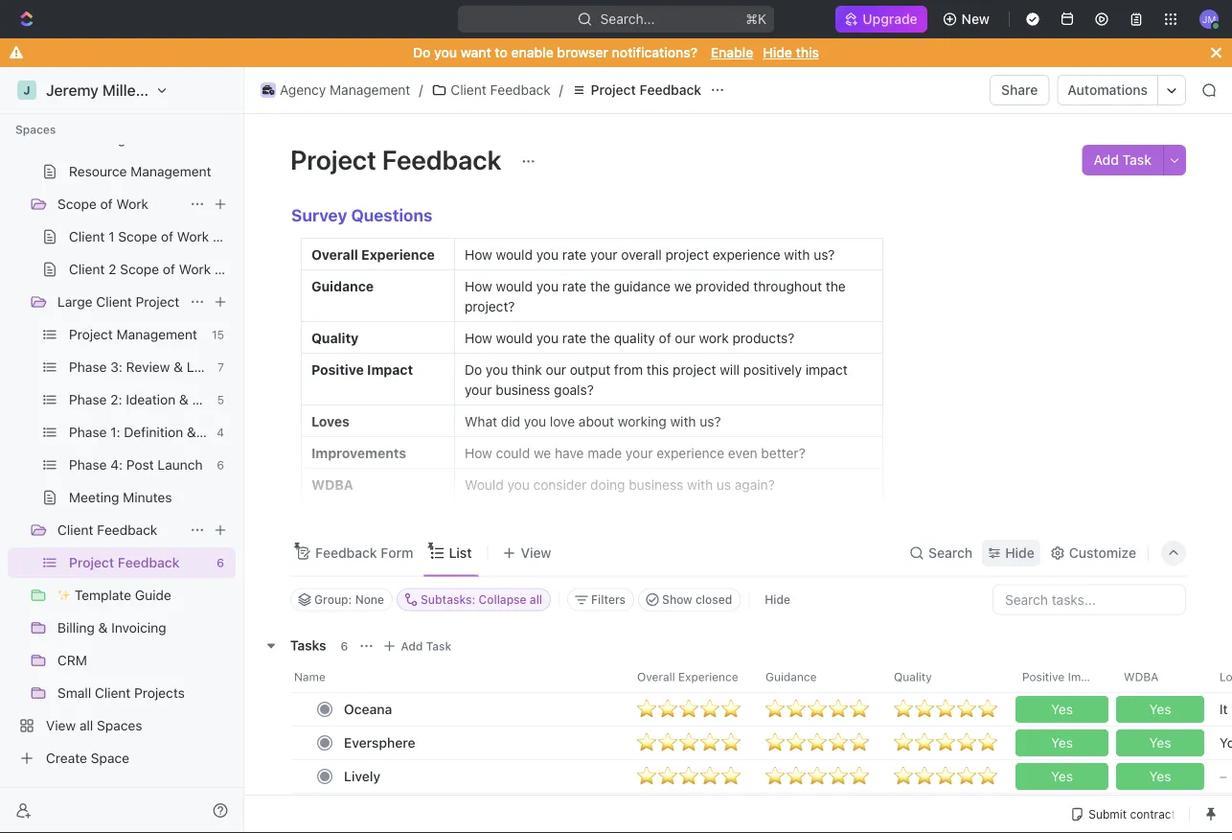 Task type: vqa. For each thing, say whether or not it's contained in the screenshot.


Task type: describe. For each thing, give the bounding box(es) containing it.
phase 2: ideation & production link
[[69, 384, 260, 415]]

automations button
[[1059, 76, 1158, 105]]

positive impact button
[[1011, 661, 1113, 692]]

1 vertical spatial add task
[[401, 639, 452, 652]]

incoming closed-won deals link
[[69, 124, 244, 154]]

name button
[[291, 661, 626, 692]]

of for 2
[[163, 261, 175, 277]]

– button
[[1209, 759, 1233, 793]]

jm button
[[1195, 4, 1225, 35]]

& for review
[[174, 359, 183, 375]]

meeting
[[69, 489, 119, 505]]

onboarding
[[200, 424, 273, 440]]

experience
[[679, 670, 739, 683]]

phase 1: definition & onboarding link
[[69, 417, 273, 448]]

project management
[[69, 326, 197, 342]]

view all spaces link
[[8, 710, 232, 741]]

–
[[1220, 768, 1228, 784]]

client 1 scope of work docs
[[69, 229, 244, 244]]

view for view all spaces
[[46, 718, 76, 733]]

definition
[[124, 424, 183, 440]]

crm
[[58, 652, 87, 668]]

view button
[[496, 531, 558, 576]]

work for 1
[[177, 229, 209, 244]]

quality button
[[883, 661, 1011, 692]]

guide
[[135, 587, 171, 603]]

2:
[[110, 392, 122, 407]]

view all spaces
[[46, 718, 142, 733]]

show closed button
[[639, 588, 741, 611]]

large client project
[[58, 294, 180, 310]]

0 vertical spatial of
[[100, 196, 113, 212]]

& right billing
[[98, 620, 108, 636]]

client 2 scope of work docs
[[69, 261, 246, 277]]

guidance button
[[755, 661, 883, 692]]

won
[[178, 131, 206, 147]]

jm
[[1203, 13, 1217, 24]]

scope for 1
[[118, 229, 157, 244]]

7
[[218, 360, 224, 374]]

all inside tree
[[79, 718, 93, 733]]

create
[[46, 750, 87, 766]]

6 for project feedback
[[217, 556, 224, 570]]

scope of work
[[58, 196, 149, 212]]

1 vertical spatial launch
[[158, 457, 203, 473]]

✨ template guide link
[[58, 580, 232, 611]]

⌘k
[[746, 11, 767, 27]]

small client projects link
[[58, 678, 232, 709]]

0 horizontal spatial task
[[426, 639, 452, 652]]

0 vertical spatial add
[[1094, 152, 1120, 168]]

1 horizontal spatial add task
[[1094, 152, 1152, 168]]

phase 4: post launch
[[69, 457, 203, 473]]

1 / from the left
[[419, 82, 423, 98]]

enable
[[711, 45, 754, 60]]

group: none
[[314, 593, 385, 606]]

do
[[413, 45, 431, 60]]

0 vertical spatial launch
[[187, 359, 232, 375]]

project feedback inside tree
[[69, 555, 180, 570]]

0 vertical spatial all
[[530, 593, 543, 606]]

project down client 2 scope of work docs link
[[136, 294, 180, 310]]

management for resource management
[[131, 163, 211, 179]]

phase 2: ideation & production
[[69, 392, 260, 407]]

resource management link
[[69, 156, 232, 187]]

lively link
[[339, 762, 622, 790]]

overall
[[638, 670, 676, 683]]

customize
[[1070, 545, 1137, 561]]

✨
[[58, 587, 71, 603]]

project feedback link inside tree
[[69, 547, 209, 578]]

space
[[91, 750, 129, 766]]

do you want to enable browser notifications? enable hide this
[[413, 45, 820, 60]]

management for agency management
[[330, 82, 411, 98]]

new
[[962, 11, 990, 27]]

quality
[[895, 670, 933, 683]]

client left 2
[[69, 261, 105, 277]]

scope for 2
[[120, 261, 159, 277]]

spaces inside tree
[[97, 718, 142, 733]]

1:
[[110, 424, 120, 440]]

incoming closed-won deals
[[69, 131, 244, 147]]

enable
[[511, 45, 554, 60]]

none
[[355, 593, 385, 606]]

resource management
[[69, 163, 211, 179]]

positive
[[1023, 670, 1065, 683]]

subtasks: collapse all
[[421, 593, 543, 606]]

0 vertical spatial client feedback link
[[427, 79, 556, 102]]

15
[[212, 328, 224, 341]]

small
[[58, 685, 91, 701]]

positive impact
[[1023, 670, 1106, 683]]

closed-
[[129, 131, 178, 147]]

docs for client 2 scope of work docs
[[215, 261, 246, 277]]

overall experience
[[638, 670, 739, 683]]

large
[[58, 294, 93, 310]]

phase 3: review & launch
[[69, 359, 232, 375]]

& for definition
[[187, 424, 196, 440]]

1 vertical spatial add task button
[[378, 634, 459, 657]]

lo
[[1220, 670, 1233, 683]]

group:
[[314, 593, 352, 606]]

upgrade link
[[836, 6, 928, 33]]

closed
[[696, 593, 733, 606]]

0 horizontal spatial spaces
[[15, 123, 56, 136]]

to
[[495, 45, 508, 60]]

hide inside dropdown button
[[1006, 545, 1035, 561]]

this
[[796, 45, 820, 60]]

4
[[217, 426, 224, 439]]

guidance
[[766, 670, 817, 683]]

search...
[[601, 11, 655, 27]]

1 vertical spatial client feedback link
[[58, 515, 182, 546]]

1
[[108, 229, 115, 244]]

name
[[294, 670, 326, 683]]

wdba
[[1125, 670, 1159, 683]]

projects
[[134, 685, 185, 701]]

browser
[[557, 45, 609, 60]]

subtasks:
[[421, 593, 476, 606]]

client 1 scope of work docs link
[[69, 221, 244, 252]]

customize button
[[1045, 540, 1143, 567]]

0 vertical spatial client feedback
[[451, 82, 551, 98]]

invoicing
[[111, 620, 166, 636]]

search button
[[904, 540, 979, 567]]

list link
[[445, 540, 472, 567]]

phase for phase 2: ideation & production
[[69, 392, 107, 407]]



Task type: locate. For each thing, give the bounding box(es) containing it.
launch down 15
[[187, 359, 232, 375]]

scope right 2
[[120, 261, 159, 277]]

Search tasks... text field
[[994, 585, 1186, 614]]

& inside "link"
[[187, 424, 196, 440]]

view inside tree
[[46, 718, 76, 733]]

project feedback down notifications?
[[591, 82, 702, 98]]

2 horizontal spatial project feedback
[[591, 82, 702, 98]]

2 vertical spatial hide
[[765, 593, 791, 606]]

small client projects
[[58, 685, 185, 701]]

add task down 'automations' button at the right top
[[1094, 152, 1152, 168]]

2 vertical spatial scope
[[120, 261, 159, 277]]

management
[[330, 82, 411, 98], [131, 163, 211, 179], [117, 326, 197, 342]]

jeremy miller's workspace
[[46, 81, 238, 99]]

1 vertical spatial spaces
[[97, 718, 142, 733]]

& left 4
[[187, 424, 196, 440]]

0 horizontal spatial client feedback
[[58, 522, 158, 538]]

billing
[[58, 620, 95, 636]]

automations
[[1068, 82, 1149, 98]]

1 vertical spatial work
[[177, 229, 209, 244]]

1 vertical spatial all
[[79, 718, 93, 733]]

meeting minutes link
[[69, 482, 232, 513]]

hide right closed
[[765, 593, 791, 606]]

impact
[[1069, 670, 1106, 683]]

scope
[[58, 196, 97, 212], [118, 229, 157, 244], [120, 261, 159, 277]]

ideation
[[126, 392, 176, 407]]

1 vertical spatial of
[[161, 229, 173, 244]]

& for ideation
[[179, 392, 189, 407]]

show closed
[[663, 593, 733, 606]]

tree containing incoming closed-won deals
[[8, 0, 273, 774]]

all
[[530, 593, 543, 606], [79, 718, 93, 733]]

scope right '1'
[[118, 229, 157, 244]]

client feedback link down to
[[427, 79, 556, 102]]

project down large
[[69, 326, 113, 342]]

phase left 2:
[[69, 392, 107, 407]]

oceana
[[344, 701, 392, 717]]

0 horizontal spatial client feedback link
[[58, 515, 182, 546]]

client feedback down to
[[451, 82, 551, 98]]

incoming
[[69, 131, 126, 147]]

0 vertical spatial management
[[330, 82, 411, 98]]

notifications?
[[612, 45, 698, 60]]

0 vertical spatial hide
[[763, 45, 793, 60]]

all right collapse
[[530, 593, 543, 606]]

view for view
[[521, 545, 552, 561]]

client feedback link
[[427, 79, 556, 102], [58, 515, 182, 546]]

hide inside button
[[765, 593, 791, 606]]

0 horizontal spatial add task button
[[378, 634, 459, 657]]

management right agency
[[330, 82, 411, 98]]

0 horizontal spatial project feedback
[[69, 555, 180, 570]]

/ down browser
[[560, 82, 564, 98]]

add down 'automations' button at the right top
[[1094, 152, 1120, 168]]

2 vertical spatial of
[[163, 261, 175, 277]]

0 vertical spatial scope
[[58, 196, 97, 212]]

quality custom field. :5 .of. 5 element
[[895, 697, 916, 720], [916, 697, 937, 720], [937, 697, 958, 720], [958, 697, 979, 720], [979, 697, 1000, 720], [895, 730, 916, 753], [916, 730, 937, 753], [937, 730, 958, 753], [958, 730, 979, 753], [979, 730, 1000, 753], [895, 764, 916, 787], [916, 764, 937, 787], [937, 764, 958, 787], [958, 764, 979, 787], [979, 764, 1000, 787]]

hide button
[[983, 540, 1041, 567]]

add task button down 'automations' button at the right top
[[1083, 145, 1164, 175]]

scope down resource
[[58, 196, 97, 212]]

6 up ✨ template guide link
[[217, 556, 224, 570]]

client 2 scope of work docs link
[[69, 254, 246, 285]]

business time image
[[262, 85, 274, 95]]

work for 2
[[179, 261, 211, 277]]

2 / from the left
[[560, 82, 564, 98]]

0 horizontal spatial project feedback link
[[69, 547, 209, 578]]

2 phase from the top
[[69, 392, 107, 407]]

docs up client 2 scope of work docs
[[213, 229, 244, 244]]

filters button
[[568, 588, 635, 611]]

& right ideation
[[179, 392, 189, 407]]

view inside button
[[521, 545, 552, 561]]

large client project link
[[58, 287, 182, 317]]

client inside "link"
[[95, 685, 131, 701]]

1 vertical spatial docs
[[215, 261, 246, 277]]

6 right tasks
[[341, 639, 348, 652]]

yo
[[1220, 734, 1233, 768]]

phase for phase 1: definition & onboarding
[[69, 424, 107, 440]]

project feedback link down notifications?
[[567, 79, 707, 102]]

1 phase from the top
[[69, 359, 107, 375]]

0 vertical spatial add task button
[[1083, 145, 1164, 175]]

of up client 2 scope of work docs
[[161, 229, 173, 244]]

create space link
[[8, 743, 232, 774]]

yes
[[1052, 701, 1074, 717], [1150, 701, 1172, 717], [1052, 734, 1074, 750], [1150, 734, 1172, 750], [1052, 768, 1074, 784], [1150, 768, 1172, 784]]

eversphere
[[344, 734, 416, 750]]

/ down do
[[419, 82, 423, 98]]

& right review
[[174, 359, 183, 375]]

client
[[451, 82, 487, 98], [69, 229, 105, 244], [69, 261, 105, 277], [96, 294, 132, 310], [58, 522, 93, 538], [95, 685, 131, 701]]

launch down phase 1: definition & onboarding "link"
[[158, 457, 203, 473]]

of down client 1 scope of work docs link
[[163, 261, 175, 277]]

of up '1'
[[100, 196, 113, 212]]

client feedback link down meeting minutes on the left of the page
[[58, 515, 182, 546]]

0 horizontal spatial /
[[419, 82, 423, 98]]

billing & invoicing
[[58, 620, 166, 636]]

client down 'want'
[[451, 82, 487, 98]]

project feedback link
[[567, 79, 707, 102], [69, 547, 209, 578]]

yes button
[[1012, 692, 1113, 726], [1113, 692, 1209, 726], [1012, 725, 1113, 760], [1113, 725, 1209, 760], [1012, 759, 1113, 793], [1113, 759, 1209, 793]]

4:
[[110, 457, 123, 473]]

6 for phase 4: post launch
[[217, 458, 224, 472]]

0 vertical spatial 6
[[217, 458, 224, 472]]

1 vertical spatial view
[[46, 718, 76, 733]]

guidance custom field. :5 .of. 5 element
[[766, 697, 787, 720], [787, 697, 808, 720], [808, 697, 829, 720], [829, 697, 850, 720], [850, 697, 872, 720], [766, 730, 787, 753], [787, 730, 808, 753], [808, 730, 829, 753], [829, 730, 850, 753], [850, 730, 872, 753], [766, 764, 787, 787], [787, 764, 808, 787], [808, 764, 829, 787], [829, 764, 850, 787], [850, 764, 872, 787]]

1 horizontal spatial project feedback link
[[567, 79, 707, 102]]

1 vertical spatial task
[[426, 639, 452, 652]]

project feedback down agency management
[[291, 143, 508, 175]]

0 horizontal spatial add
[[401, 639, 423, 652]]

5
[[217, 393, 224, 407]]

1 vertical spatial 6
[[217, 556, 224, 570]]

2 vertical spatial 6
[[341, 639, 348, 652]]

task up name "dropdown button"
[[426, 639, 452, 652]]

1 vertical spatial client feedback
[[58, 522, 158, 538]]

work down resource management
[[116, 196, 149, 212]]

docs for client 1 scope of work docs
[[213, 229, 244, 244]]

1 horizontal spatial /
[[560, 82, 564, 98]]

1 horizontal spatial add
[[1094, 152, 1120, 168]]

2 vertical spatial management
[[117, 326, 197, 342]]

task down 'automations' button at the right top
[[1123, 152, 1152, 168]]

project feedback
[[591, 82, 702, 98], [291, 143, 508, 175], [69, 555, 180, 570]]

phase for phase 4: post launch
[[69, 457, 107, 473]]

work
[[116, 196, 149, 212], [177, 229, 209, 244], [179, 261, 211, 277]]

phase inside "link"
[[69, 424, 107, 440]]

add up name "dropdown button"
[[401, 639, 423, 652]]

spaces down the small client projects
[[97, 718, 142, 733]]

scope of work link
[[58, 189, 182, 220]]

jeremy
[[46, 81, 99, 99]]

client up view all spaces link
[[95, 685, 131, 701]]

resource
[[69, 163, 127, 179]]

1 vertical spatial project feedback
[[291, 143, 508, 175]]

0 vertical spatial view
[[521, 545, 552, 561]]

✨ template guide
[[58, 587, 171, 603]]

3:
[[110, 359, 123, 375]]

phase left '1:'
[[69, 424, 107, 440]]

phase 3: review & launch link
[[69, 352, 232, 383]]

agency management link
[[256, 79, 415, 102]]

add task up name "dropdown button"
[[401, 639, 452, 652]]

1 horizontal spatial task
[[1123, 152, 1152, 168]]

1 vertical spatial management
[[131, 163, 211, 179]]

management down "incoming closed-won deals" link
[[131, 163, 211, 179]]

lively
[[344, 768, 381, 784]]

client feedback down meeting minutes on the left of the page
[[58, 522, 158, 538]]

0 vertical spatial work
[[116, 196, 149, 212]]

overall experience custom field. :5 .of. 5 element
[[638, 697, 659, 720], [659, 697, 680, 720], [680, 697, 701, 720], [701, 697, 722, 720], [722, 697, 743, 720], [638, 730, 659, 753], [659, 730, 680, 753], [680, 730, 701, 753], [701, 730, 722, 753], [722, 730, 743, 753], [638, 764, 659, 787], [659, 764, 680, 787], [680, 764, 701, 787], [701, 764, 722, 787], [722, 764, 743, 787]]

client feedback
[[451, 82, 551, 98], [58, 522, 158, 538]]

1 vertical spatial project feedback link
[[69, 547, 209, 578]]

list
[[449, 545, 472, 561]]

project management link
[[69, 319, 204, 350]]

meeting minutes
[[69, 489, 172, 505]]

client left '1'
[[69, 229, 105, 244]]

1 horizontal spatial client feedback
[[451, 82, 551, 98]]

sidebar navigation
[[0, 0, 273, 833]]

wdba button
[[1113, 661, 1209, 692]]

hide left this at right
[[763, 45, 793, 60]]

all up create space
[[79, 718, 93, 733]]

1 horizontal spatial view
[[521, 545, 552, 561]]

1 vertical spatial hide
[[1006, 545, 1035, 561]]

view up "create"
[[46, 718, 76, 733]]

work down client 1 scope of work docs link
[[179, 261, 211, 277]]

phase 4: post launch link
[[69, 450, 209, 480]]

show
[[663, 593, 693, 606]]

add task button up name "dropdown button"
[[378, 634, 459, 657]]

deals
[[209, 131, 244, 147]]

share
[[1002, 82, 1039, 98]]

eversphere link
[[339, 729, 622, 756]]

1 vertical spatial add
[[401, 639, 423, 652]]

6 down 4
[[217, 458, 224, 472]]

client down meeting
[[58, 522, 93, 538]]

4 phase from the top
[[69, 457, 107, 473]]

review
[[126, 359, 170, 375]]

post
[[126, 457, 154, 473]]

upgrade
[[863, 11, 918, 27]]

2 vertical spatial project feedback
[[69, 555, 180, 570]]

0 horizontal spatial view
[[46, 718, 76, 733]]

feedback
[[490, 82, 551, 98], [640, 82, 702, 98], [382, 143, 502, 175], [97, 522, 158, 538], [315, 545, 377, 561], [118, 555, 180, 570]]

of
[[100, 196, 113, 212], [161, 229, 173, 244], [163, 261, 175, 277]]

launch
[[187, 359, 232, 375], [158, 457, 203, 473]]

management for project management
[[117, 326, 197, 342]]

hide right search
[[1006, 545, 1035, 561]]

tree inside sidebar navigation
[[8, 0, 273, 774]]

3 phase from the top
[[69, 424, 107, 440]]

management up phase 3: review & launch
[[117, 326, 197, 342]]

0 vertical spatial project feedback
[[591, 82, 702, 98]]

project feedback up ✨ template guide
[[69, 555, 180, 570]]

1 vertical spatial scope
[[118, 229, 157, 244]]

project down do you want to enable browser notifications? enable hide this
[[591, 82, 636, 98]]

2 vertical spatial work
[[179, 261, 211, 277]]

tara shultz's workspace, , element
[[17, 81, 36, 100]]

0 vertical spatial docs
[[213, 229, 244, 244]]

0 vertical spatial task
[[1123, 152, 1152, 168]]

project feedback link up ✨ template guide link
[[69, 547, 209, 578]]

0 vertical spatial spaces
[[15, 123, 56, 136]]

0 vertical spatial project feedback link
[[567, 79, 707, 102]]

⭐ ⭐ ⭐ ⭐ ⭐
[[638, 697, 741, 719], [766, 697, 870, 719], [895, 697, 998, 719], [638, 730, 741, 753], [766, 730, 870, 753], [895, 730, 998, 753], [638, 764, 741, 786], [766, 764, 870, 786], [895, 764, 998, 786]]

1 horizontal spatial all
[[530, 593, 543, 606]]

0 horizontal spatial all
[[79, 718, 93, 733]]

project up template at the bottom left of page
[[69, 555, 114, 570]]

client down 2
[[96, 294, 132, 310]]

agency management
[[280, 82, 411, 98]]

filters
[[592, 593, 626, 606]]

0 horizontal spatial add task
[[401, 639, 452, 652]]

hide button
[[758, 588, 799, 611]]

collapse
[[479, 593, 527, 606]]

0 vertical spatial add task
[[1094, 152, 1152, 168]]

phase for phase 3: review & launch
[[69, 359, 107, 375]]

new button
[[935, 4, 1002, 35]]

work up client 2 scope of work docs
[[177, 229, 209, 244]]

project
[[591, 82, 636, 98], [291, 143, 377, 175], [136, 294, 180, 310], [69, 326, 113, 342], [69, 555, 114, 570]]

phase left 3: on the top left of the page
[[69, 359, 107, 375]]

6
[[217, 458, 224, 472], [217, 556, 224, 570], [341, 639, 348, 652]]

1 horizontal spatial project feedback
[[291, 143, 508, 175]]

yo button
[[1209, 725, 1233, 768]]

tree
[[8, 0, 273, 774]]

view up collapse
[[521, 545, 552, 561]]

client feedback inside tree
[[58, 522, 158, 538]]

of for 1
[[161, 229, 173, 244]]

phase 1: definition & onboarding
[[69, 424, 273, 440]]

spaces down tara shultz's workspace, , element
[[15, 123, 56, 136]]

lo button
[[1209, 661, 1233, 692]]

phase left 4:
[[69, 457, 107, 473]]

project down agency management link
[[291, 143, 377, 175]]

docs up 15
[[215, 261, 246, 277]]

1 horizontal spatial spaces
[[97, 718, 142, 733]]

1 horizontal spatial add task button
[[1083, 145, 1164, 175]]

1 horizontal spatial client feedback link
[[427, 79, 556, 102]]



